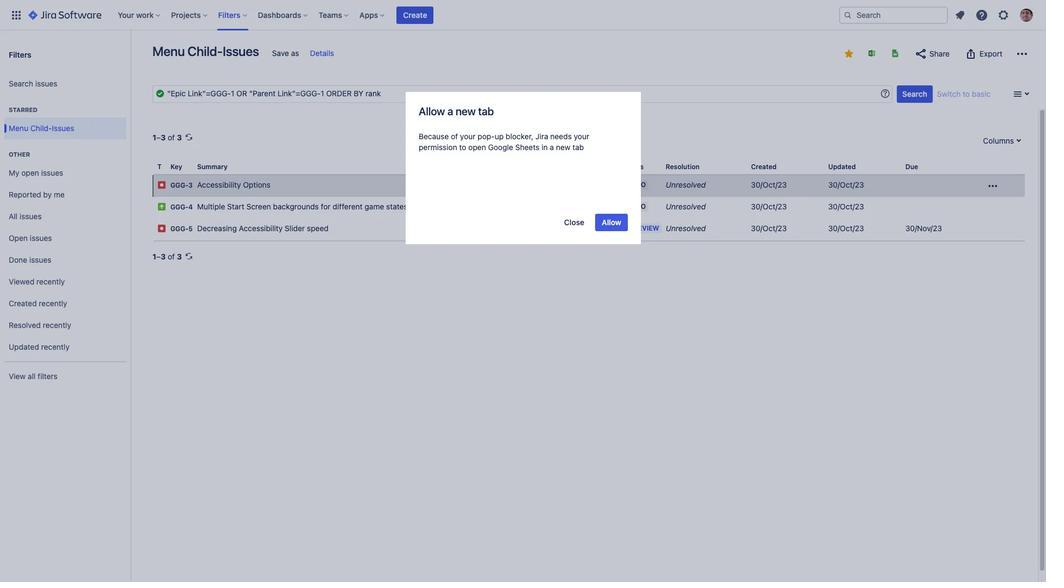 Task type: describe. For each thing, give the bounding box(es) containing it.
save
[[272, 48, 289, 58]]

created for created recently
[[9, 299, 37, 308]]

open in google sheets image
[[891, 49, 900, 58]]

menu child-issues link
[[4, 118, 126, 139]]

issues for open issues
[[30, 233, 52, 243]]

screen
[[246, 202, 271, 211]]

open issues link
[[4, 228, 126, 249]]

created recently link
[[4, 293, 126, 315]]

1 vertical spatial accessibility
[[239, 224, 283, 233]]

decreasing
[[197, 224, 237, 233]]

ggg-3 accessibility options
[[170, 180, 271, 190]]

3 up t
[[161, 133, 166, 142]]

Search field
[[839, 6, 948, 24]]

create
[[403, 10, 427, 19]]

viewed
[[9, 277, 34, 286]]

30/nov/23
[[906, 224, 942, 233]]

2 1 – 3 of 3 from the top
[[152, 252, 182, 261]]

ggg-5 decreasing accessibility slider speed
[[170, 224, 329, 233]]

multiple
[[197, 202, 225, 211]]

0 vertical spatial accessibility
[[197, 180, 241, 190]]

search for search
[[902, 89, 927, 99]]

switch to basic link
[[937, 89, 991, 99]]

multiple start screen backgrounds for different game states link
[[197, 202, 408, 211]]

all
[[28, 372, 36, 381]]

1 1 – 3 of 3 from the top
[[152, 133, 182, 142]]

due
[[906, 163, 918, 171]]

status
[[623, 163, 644, 171]]

different
[[333, 202, 363, 211]]

other group
[[4, 139, 126, 362]]

search issues link
[[4, 73, 126, 95]]

done issues
[[9, 255, 51, 264]]

view all filters
[[9, 372, 57, 381]]

recently for viewed recently
[[36, 277, 65, 286]]

reported by me link
[[4, 184, 126, 206]]

create button
[[397, 6, 434, 24]]

1 to from the top
[[625, 181, 634, 189]]

slider
[[285, 224, 305, 233]]

decreasing accessibility slider speed link
[[197, 224, 329, 233]]

3 down bug icon
[[161, 252, 166, 261]]

updated recently
[[9, 342, 70, 352]]

done issues link
[[4, 249, 126, 271]]

by
[[43, 190, 52, 199]]

0 vertical spatial issues
[[223, 44, 259, 59]]

1 to do from the top
[[625, 181, 646, 189]]

issues for done issues
[[29, 255, 51, 264]]

accessibility options link
[[197, 180, 271, 190]]

in
[[625, 224, 632, 233]]

updated for updated recently
[[9, 342, 39, 352]]

switch
[[937, 89, 961, 99]]

columns button
[[978, 132, 1025, 150]]

done
[[9, 255, 27, 264]]

share
[[930, 49, 950, 58]]

2 – from the top
[[156, 252, 161, 261]]

open
[[21, 168, 39, 177]]

filters
[[38, 372, 57, 381]]

all
[[9, 212, 17, 221]]

all issues
[[9, 212, 42, 221]]

open issues
[[9, 233, 52, 243]]

created recently
[[9, 299, 67, 308]]

issues inside 'link'
[[41, 168, 63, 177]]

2 to do from the top
[[625, 203, 646, 211]]

in review
[[625, 224, 659, 233]]

0 vertical spatial child-
[[187, 44, 223, 59]]

ggg- for decreasing
[[170, 225, 188, 233]]

ggg-5 link
[[170, 225, 193, 233]]

search image
[[844, 11, 852, 19]]

resolved
[[9, 321, 41, 330]]

review
[[634, 224, 659, 233]]

3 up 'key'
[[177, 133, 182, 142]]

details link
[[310, 48, 334, 58]]

4
[[188, 203, 193, 211]]

reported
[[9, 190, 41, 199]]

summary
[[197, 163, 228, 171]]



Task type: locate. For each thing, give the bounding box(es) containing it.
accessibility down summary
[[197, 180, 241, 190]]

0 vertical spatial unresolved
[[666, 180, 706, 190]]

filters
[[9, 50, 31, 59]]

backgrounds
[[273, 202, 319, 211]]

2 to from the top
[[625, 203, 634, 211]]

2 unresolved from the top
[[666, 202, 706, 211]]

1 ggg- from the top
[[170, 181, 188, 190]]

1 horizontal spatial child-
[[187, 44, 223, 59]]

0 vertical spatial menu
[[152, 44, 185, 59]]

2 do from the top
[[636, 203, 646, 211]]

ggg- right bug icon
[[170, 225, 188, 233]]

do
[[636, 181, 646, 189], [636, 203, 646, 211]]

do down status
[[636, 181, 646, 189]]

issues right open at the left
[[41, 168, 63, 177]]

2 vertical spatial unresolved
[[666, 224, 706, 233]]

updated
[[828, 163, 856, 171], [9, 342, 39, 352]]

0 vertical spatial –
[[156, 133, 161, 142]]

30/oct/23
[[751, 180, 787, 190], [828, 180, 864, 190], [751, 202, 787, 211], [828, 202, 864, 211], [751, 224, 787, 233], [828, 224, 864, 233]]

to do
[[625, 181, 646, 189], [625, 203, 646, 211]]

2 1 from the top
[[152, 252, 156, 261]]

resolved recently
[[9, 321, 71, 330]]

created inside other group
[[9, 299, 37, 308]]

recently down resolved recently link
[[41, 342, 70, 352]]

basic
[[972, 89, 991, 99]]

–
[[156, 133, 161, 142], [156, 252, 161, 261]]

recently inside created recently link
[[39, 299, 67, 308]]

accessibility down screen
[[239, 224, 283, 233]]

5
[[188, 225, 193, 233]]

view
[[9, 372, 26, 381]]

recently for resolved recently
[[43, 321, 71, 330]]

recently
[[36, 277, 65, 286], [39, 299, 67, 308], [43, 321, 71, 330], [41, 342, 70, 352]]

3 inside ggg-3 accessibility options
[[188, 181, 193, 190]]

to do down status
[[625, 181, 646, 189]]

1 vertical spatial to
[[625, 203, 634, 211]]

ggg- inside ggg-5 decreasing accessibility slider speed
[[170, 225, 188, 233]]

updated for updated
[[828, 163, 856, 171]]

1 unresolved from the top
[[666, 180, 706, 190]]

to
[[963, 89, 970, 99]]

1 horizontal spatial updated
[[828, 163, 856, 171]]

1 1 from the top
[[152, 133, 156, 142]]

1 horizontal spatial menu child-issues
[[152, 44, 259, 59]]

1 vertical spatial search
[[902, 89, 927, 99]]

jira software image
[[28, 8, 101, 22], [28, 8, 101, 22]]

recently inside updated recently link
[[41, 342, 70, 352]]

1 vertical spatial to do
[[625, 203, 646, 211]]

issues for search issues
[[35, 79, 57, 88]]

1 vertical spatial do
[[636, 203, 646, 211]]

ggg-4 link
[[170, 203, 193, 211]]

1 vertical spatial of
[[168, 252, 175, 261]]

unresolved for decreasing accessibility slider speed
[[666, 224, 706, 233]]

game
[[365, 202, 384, 211]]

0 horizontal spatial issues
[[52, 123, 74, 133]]

1 horizontal spatial issues
[[223, 44, 259, 59]]

issues
[[223, 44, 259, 59], [52, 123, 74, 133]]

accessibility
[[197, 180, 241, 190], [239, 224, 283, 233]]

1 vertical spatial updated
[[9, 342, 39, 352]]

to up the in
[[625, 203, 634, 211]]

0 vertical spatial 1
[[152, 133, 156, 142]]

1 – 3 of 3 down bug icon
[[152, 252, 182, 261]]

issues for all issues
[[20, 212, 42, 221]]

starred group
[[4, 95, 126, 143]]

– up t
[[156, 133, 161, 142]]

created
[[751, 163, 777, 171], [9, 299, 37, 308]]

issues right the open at the top of the page
[[30, 233, 52, 243]]

search for search issues
[[9, 79, 33, 88]]

to
[[625, 181, 634, 189], [625, 203, 634, 211]]

states
[[386, 202, 408, 211]]

menu inside starred group
[[9, 123, 28, 133]]

ggg- right bug image at the left top of the page
[[170, 181, 188, 190]]

t
[[157, 163, 162, 171]]

as
[[291, 48, 299, 58]]

recently down "viewed recently" link
[[39, 299, 67, 308]]

0 horizontal spatial created
[[9, 299, 37, 308]]

my open issues link
[[4, 162, 126, 184]]

search issues
[[9, 79, 57, 88]]

0 vertical spatial search
[[9, 79, 33, 88]]

improvement image
[[157, 203, 166, 211]]

1 horizontal spatial created
[[751, 163, 777, 171]]

1 vertical spatial child-
[[30, 123, 52, 133]]

None text field
[[152, 86, 892, 103]]

0 vertical spatial menu child-issues
[[152, 44, 259, 59]]

2 vertical spatial ggg-
[[170, 225, 188, 233]]

search
[[9, 79, 33, 88], [902, 89, 927, 99]]

1 horizontal spatial search
[[902, 89, 927, 99]]

my open issues
[[9, 168, 63, 177]]

issues inside starred group
[[52, 123, 74, 133]]

search inside button
[[902, 89, 927, 99]]

menu child-issues inside starred group
[[9, 123, 74, 133]]

save as
[[272, 48, 299, 58]]

issues left save
[[223, 44, 259, 59]]

3 down ggg-5 link at top
[[177, 252, 182, 261]]

options
[[243, 180, 271, 190]]

1 – from the top
[[156, 133, 161, 142]]

recently inside "viewed recently" link
[[36, 277, 65, 286]]

0 horizontal spatial search
[[9, 79, 33, 88]]

to down status
[[625, 181, 634, 189]]

0 horizontal spatial updated
[[9, 342, 39, 352]]

highest image
[[610, 224, 619, 233]]

– down bug icon
[[156, 252, 161, 261]]

3 up 4
[[188, 181, 193, 190]]

other
[[9, 151, 30, 158]]

me
[[54, 190, 65, 199]]

speed
[[307, 224, 329, 233]]

1
[[152, 133, 156, 142], [152, 252, 156, 261]]

issues up the viewed recently
[[29, 255, 51, 264]]

share link
[[909, 45, 955, 63]]

of up 'key'
[[168, 133, 175, 142]]

reported by me
[[9, 190, 65, 199]]

0 vertical spatial to do
[[625, 181, 646, 189]]

key
[[170, 163, 182, 171]]

updated inside other group
[[9, 342, 39, 352]]

recently for updated recently
[[41, 342, 70, 352]]

search left switch
[[902, 89, 927, 99]]

1 vertical spatial menu
[[9, 123, 28, 133]]

0 vertical spatial updated
[[828, 163, 856, 171]]

do up in review
[[636, 203, 646, 211]]

updated recently link
[[4, 337, 126, 358]]

switch to basic
[[937, 89, 991, 99]]

1 vertical spatial ggg-
[[170, 203, 188, 211]]

resolved recently link
[[4, 315, 126, 337]]

for
[[321, 202, 331, 211]]

0 horizontal spatial menu
[[9, 123, 28, 133]]

of down ggg-5 link at top
[[168, 252, 175, 261]]

issues up starred
[[35, 79, 57, 88]]

viewed recently
[[9, 277, 65, 286]]

bug image
[[157, 181, 166, 190]]

primary element
[[7, 0, 839, 30]]

0 vertical spatial created
[[751, 163, 777, 171]]

1 vertical spatial unresolved
[[666, 202, 706, 211]]

of
[[168, 133, 175, 142], [168, 252, 175, 261]]

1 do from the top
[[636, 181, 646, 189]]

3 ggg- from the top
[[170, 225, 188, 233]]

child- inside starred group
[[30, 123, 52, 133]]

my
[[9, 168, 19, 177]]

issues right all
[[20, 212, 42, 221]]

0 vertical spatial of
[[168, 133, 175, 142]]

0 vertical spatial do
[[636, 181, 646, 189]]

3
[[161, 133, 166, 142], [177, 133, 182, 142], [188, 181, 193, 190], [161, 252, 166, 261], [177, 252, 182, 261]]

issues down search issues link
[[52, 123, 74, 133]]

open in microsoft excel image
[[868, 49, 876, 58]]

details
[[310, 48, 334, 58]]

search button
[[897, 86, 933, 103]]

1 vertical spatial 1 – 3 of 3
[[152, 252, 182, 261]]

starred
[[9, 106, 37, 113]]

ggg- inside ggg-4 multiple start screen backgrounds for different game states
[[170, 203, 188, 211]]

ggg-4 multiple start screen backgrounds for different game states
[[170, 202, 408, 211]]

0 vertical spatial ggg-
[[170, 181, 188, 190]]

1 vertical spatial –
[[156, 252, 161, 261]]

1 vertical spatial menu child-issues
[[9, 123, 74, 133]]

child-
[[187, 44, 223, 59], [30, 123, 52, 133]]

unresolved
[[666, 180, 706, 190], [666, 202, 706, 211], [666, 224, 706, 233]]

1 of from the top
[[168, 133, 175, 142]]

0 vertical spatial 1 – 3 of 3
[[152, 133, 182, 142]]

ggg- for accessibility
[[170, 181, 188, 190]]

columns
[[983, 136, 1014, 145]]

2 of from the top
[[168, 252, 175, 261]]

ggg- inside ggg-3 accessibility options
[[170, 181, 188, 190]]

2 ggg- from the top
[[170, 203, 188, 211]]

recently down created recently link
[[43, 321, 71, 330]]

3 unresolved from the top
[[666, 224, 706, 233]]

unresolved for multiple start screen backgrounds for different game states
[[666, 202, 706, 211]]

small image
[[845, 50, 853, 58]]

1 vertical spatial 1
[[152, 252, 156, 261]]

0 horizontal spatial menu child-issues
[[9, 123, 74, 133]]

start
[[227, 202, 244, 211]]

all issues link
[[4, 206, 126, 228]]

recently up created recently
[[36, 277, 65, 286]]

save as button
[[267, 45, 305, 62]]

issues
[[35, 79, 57, 88], [41, 168, 63, 177], [20, 212, 42, 221], [30, 233, 52, 243], [29, 255, 51, 264]]

bug image
[[157, 224, 166, 233]]

to do up in review
[[625, 203, 646, 211]]

1 horizontal spatial menu
[[152, 44, 185, 59]]

search up starred
[[9, 79, 33, 88]]

menu child-issues
[[152, 44, 259, 59], [9, 123, 74, 133]]

0 vertical spatial to
[[625, 181, 634, 189]]

ggg-3 link
[[170, 181, 193, 190]]

viewed recently link
[[4, 271, 126, 293]]

created for created
[[751, 163, 777, 171]]

ggg-
[[170, 181, 188, 190], [170, 203, 188, 211], [170, 225, 188, 233]]

1 vertical spatial issues
[[52, 123, 74, 133]]

view all filters link
[[4, 366, 126, 388]]

0 horizontal spatial child-
[[30, 123, 52, 133]]

recently inside resolved recently link
[[43, 321, 71, 330]]

open
[[9, 233, 28, 243]]

recently for created recently
[[39, 299, 67, 308]]

1 – 3 of 3 up t
[[152, 133, 182, 142]]

ggg- right improvement image
[[170, 203, 188, 211]]

create banner
[[0, 0, 1046, 30]]

1 vertical spatial created
[[9, 299, 37, 308]]

resolution
[[666, 163, 700, 171]]

ggg- for multiple
[[170, 203, 188, 211]]



Task type: vqa. For each thing, say whether or not it's contained in the screenshot.
Updated Updated
yes



